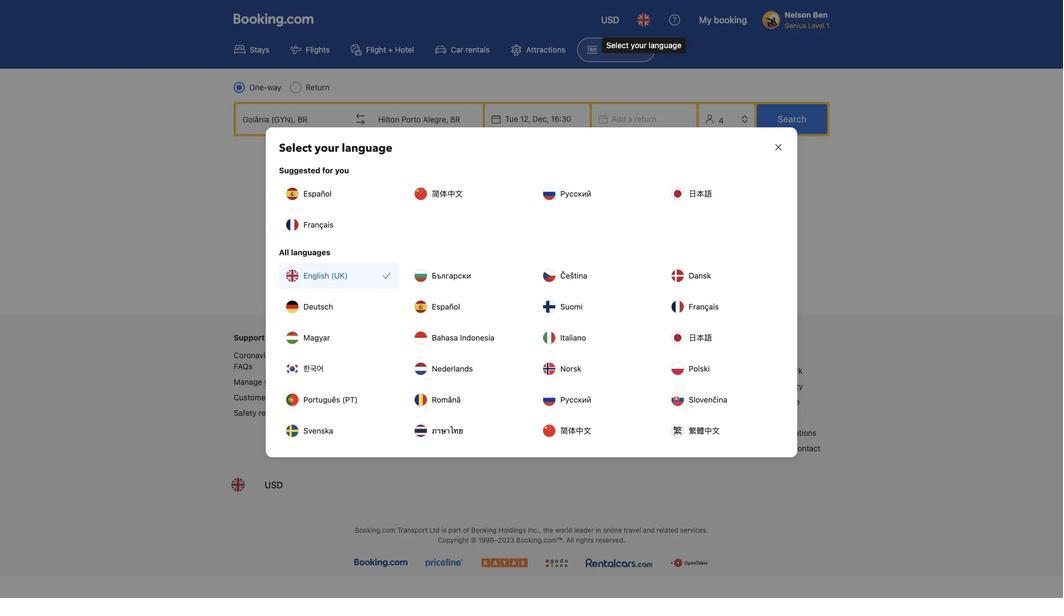 Task type: describe. For each thing, give the bounding box(es) containing it.
car
[[451, 45, 463, 54]]

part
[[449, 526, 461, 534]]

an
[[666, 397, 674, 406]]

terms and settings
[[515, 333, 588, 342]]

car rentals
[[451, 45, 490, 54]]

articles
[[399, 382, 426, 391]]

0 vertical spatial select
[[606, 41, 629, 50]]

investor relations link
[[755, 428, 817, 437]]

cookies
[[551, 351, 578, 360]]

booking.com for booking.com transport ltd is part of booking holdings inc., the world leader in online travel and related services. copyright © 1996–2023 booking.com™. all rights reserved.
[[355, 526, 396, 534]]

čeština button
[[536, 263, 656, 289]]

the inside booking.com transport ltd is part of booking holdings inc., the world leader in online travel and related services. copyright © 1996–2023 booking.com™. all rights reserved.
[[543, 526, 553, 534]]

and for seasonal and holiday deals
[[410, 366, 424, 375]]

简体中文 for 简体中文 button to the left
[[432, 189, 463, 198]]

한국어
[[304, 364, 324, 373]]

0 horizontal spatial français button
[[279, 212, 399, 238]]

0 horizontal spatial your
[[264, 377, 280, 386]]

한국어 button
[[279, 356, 399, 382]]

return
[[306, 83, 330, 92]]

corporate
[[755, 444, 792, 453]]

service
[[271, 393, 297, 402]]

related
[[657, 526, 679, 534]]

(uk)
[[331, 271, 348, 280]]

conditions
[[555, 366, 592, 375]]

indonesia
[[460, 333, 495, 342]]

0 horizontal spatial 简体中文 button
[[408, 181, 527, 207]]

booking.com transport ltd is part of booking holdings inc., the world leader in online travel and related services. copyright © 1996–2023 booking.com™. all rights reserved.
[[355, 526, 708, 544]]

press centre link
[[755, 397, 800, 406]]

transport
[[397, 526, 428, 534]]

1 horizontal spatial français button
[[665, 294, 784, 320]]

relations
[[786, 428, 817, 437]]

magyar button
[[279, 325, 399, 351]]

coronavirus
[[234, 351, 277, 360]]

holdings
[[499, 526, 526, 534]]

services.
[[680, 526, 708, 534]]

română button
[[408, 387, 527, 413]]

settings
[[557, 333, 588, 342]]

you
[[335, 166, 349, 175]]

booking.com™.
[[516, 536, 565, 544]]

booking
[[714, 15, 747, 25]]

(pt)
[[342, 395, 358, 404]]

select inside select your language dialog
[[279, 141, 312, 156]]

found
[[547, 265, 585, 284]]

select your language dialog
[[266, 127, 798, 471]]

manage your trips
[[234, 377, 298, 386]]

dec,
[[533, 114, 549, 124]]

your inside dialog
[[315, 141, 339, 156]]

日本語 for italiano
[[689, 333, 712, 342]]

work
[[786, 366, 803, 375]]

affiliate
[[676, 397, 703, 406]]

1 horizontal spatial select your language
[[606, 41, 682, 50]]

0 horizontal spatial centre
[[292, 408, 315, 417]]

stays
[[250, 45, 269, 54]]

italiano
[[561, 333, 586, 342]]

results
[[501, 265, 543, 284]]

1 vertical spatial español
[[432, 302, 460, 311]]

(covid-
[[279, 351, 309, 360]]

dansk button
[[665, 263, 784, 289]]

rentals
[[466, 45, 490, 54]]

add
[[612, 114, 626, 124]]

no
[[444, 294, 455, 304]]

0 horizontal spatial help
[[299, 393, 315, 402]]

ภาษาไทย button
[[408, 418, 527, 444]]

1 horizontal spatial español button
[[408, 294, 527, 320]]

简体中文 for the right 简体中文 button
[[561, 426, 592, 435]]

português (pt)
[[304, 395, 358, 404]]

繁體中文
[[689, 426, 720, 435]]

română
[[432, 395, 461, 404]]

language inside dialog
[[342, 141, 393, 156]]

bahasa indonesia button
[[408, 325, 527, 351]]

sustainability
[[755, 382, 803, 391]]

resource
[[259, 408, 290, 417]]

19)
[[309, 351, 320, 360]]

customer
[[234, 393, 269, 402]]

terms and conditions
[[515, 366, 592, 375]]

deals
[[453, 366, 473, 375]]

русский for slovenčina
[[561, 395, 591, 404]]

sustainability link
[[755, 382, 803, 391]]

how we work link
[[755, 366, 803, 375]]

日本語 button for italiano
[[665, 325, 784, 351]]

flights
[[306, 45, 330, 54]]

tue
[[505, 114, 518, 124]]

is
[[442, 526, 447, 534]]

for for you
[[322, 166, 333, 175]]

русский button for 日本語
[[536, 181, 656, 207]]

loyalty
[[403, 351, 426, 360]]

suppliers
[[457, 294, 493, 304]]

čeština
[[561, 271, 587, 280]]

no results found image
[[482, 145, 581, 263]]

slovenčina
[[689, 395, 728, 404]]

flight
[[366, 45, 386, 54]]

languages
[[291, 248, 331, 257]]

add a return
[[612, 114, 656, 124]]

terms for terms and settings
[[515, 333, 539, 342]]

partner
[[634, 366, 661, 375]]

safety resource centre
[[234, 408, 315, 417]]

pickup
[[561, 294, 588, 304]]

are
[[429, 294, 442, 304]]

coronavirus (covid-19) faqs link
[[234, 351, 320, 371]]

search button
[[757, 104, 827, 134]]



Task type: vqa. For each thing, say whether or not it's contained in the screenshot.
ils on the right bottom
no



Task type: locate. For each thing, give the bounding box(es) containing it.
1 vertical spatial all
[[566, 536, 574, 544]]

holiday
[[426, 366, 451, 375]]

1 vertical spatial booking.com
[[355, 526, 396, 534]]

0 vertical spatial 日本語
[[689, 189, 712, 198]]

0 vertical spatial 简体中文 button
[[408, 181, 527, 207]]

how we work
[[755, 366, 803, 375]]

all down "world"
[[566, 536, 574, 544]]

0 vertical spatial language
[[649, 41, 682, 50]]

we
[[773, 366, 784, 375]]

1 vertical spatial 日本語 button
[[665, 325, 784, 351]]

travel
[[376, 382, 397, 391]]

opentable image
[[671, 559, 709, 567], [671, 559, 709, 567]]

centre down sustainability
[[777, 397, 800, 406]]

terms up privacy
[[515, 333, 539, 342]]

0 horizontal spatial select your language
[[279, 141, 393, 156]]

0 horizontal spatial all
[[279, 248, 289, 257]]

1 horizontal spatial centre
[[777, 397, 800, 406]]

language right taxis
[[649, 41, 682, 50]]

travel articles link
[[376, 382, 426, 391]]

1 vertical spatial help
[[299, 393, 315, 402]]

1 horizontal spatial all
[[566, 536, 574, 544]]

the left suomi
[[546, 294, 559, 304]]

0 vertical spatial русский button
[[536, 181, 656, 207]]

0 vertical spatial help
[[663, 366, 678, 375]]

português (pt) button
[[279, 387, 399, 413]]

programme
[[428, 351, 469, 360]]

2 horizontal spatial for
[[533, 294, 544, 304]]

1 vertical spatial language
[[342, 141, 393, 156]]

2 日本語 from the top
[[689, 333, 712, 342]]

français down dansk
[[689, 302, 719, 311]]

available
[[496, 294, 530, 304]]

1 horizontal spatial help
[[663, 366, 678, 375]]

日本語 for русский
[[689, 189, 712, 198]]

1 horizontal spatial 简体中文
[[561, 426, 592, 435]]

1 horizontal spatial español
[[432, 302, 460, 311]]

and right travel
[[643, 526, 655, 534]]

1 terms from the top
[[515, 333, 539, 342]]

your right 'airport'
[[631, 41, 647, 50]]

0 horizontal spatial language
[[342, 141, 393, 156]]

1 vertical spatial français
[[689, 302, 719, 311]]

0 vertical spatial centre
[[777, 397, 800, 406]]

français up languages
[[304, 220, 334, 229]]

2 русский button from the top
[[536, 387, 656, 413]]

of
[[463, 526, 469, 534]]

0 horizontal spatial select
[[279, 141, 312, 156]]

your up customer service help on the bottom
[[264, 377, 280, 386]]

for left "you" at the left
[[322, 166, 333, 175]]

0 vertical spatial select your language
[[606, 41, 682, 50]]

2 terms from the top
[[515, 366, 537, 375]]

and up privacy & cookies link
[[541, 333, 555, 342]]

1 horizontal spatial 简体中文 button
[[536, 418, 656, 444]]

1 vertical spatial français button
[[665, 294, 784, 320]]

español down suggested for you
[[304, 189, 332, 198]]

1 vertical spatial the
[[543, 526, 553, 534]]

български button
[[408, 263, 527, 289]]

and inside booking.com transport ltd is part of booking holdings inc., the world leader in online travel and related services. copyright © 1996–2023 booking.com™. all rights reserved.
[[643, 526, 655, 534]]

for
[[322, 166, 333, 175], [533, 294, 544, 304], [425, 397, 435, 406]]

bahasa
[[432, 333, 458, 342]]

and for terms and settings
[[541, 333, 555, 342]]

português
[[304, 395, 340, 404]]

français button down dansk button
[[665, 294, 784, 320]]

1 vertical spatial centre
[[292, 408, 315, 417]]

your up suggested for you
[[315, 141, 339, 156]]

english
[[304, 271, 329, 280]]

for for business
[[425, 397, 435, 406]]

tue 12, dec, 16:30 button
[[485, 104, 590, 134]]

0 horizontal spatial français
[[304, 220, 334, 229]]

1 horizontal spatial your
[[315, 141, 339, 156]]

add a return button
[[592, 104, 697, 134]]

suggested
[[279, 166, 320, 175]]

language
[[649, 41, 682, 50], [342, 141, 393, 156]]

简体中文
[[432, 189, 463, 198], [561, 426, 592, 435]]

travel
[[624, 526, 641, 534]]

русский
[[561, 189, 591, 198], [561, 395, 591, 404]]

agoda image
[[545, 559, 568, 567], [545, 559, 568, 567]]

search
[[778, 114, 807, 124]]

my booking
[[699, 15, 747, 25]]

1 horizontal spatial for
[[425, 397, 435, 406]]

reserved.
[[596, 536, 625, 544]]

0 horizontal spatial for
[[322, 166, 333, 175]]

0 vertical spatial booking.com
[[376, 397, 422, 406]]

language up "you" at the left
[[342, 141, 393, 156]]

in
[[596, 526, 601, 534]]

booking.com down travel articles link
[[376, 397, 422, 406]]

0 vertical spatial français
[[304, 220, 334, 229]]

0 vertical spatial terms
[[515, 333, 539, 342]]

manage your trips link
[[234, 377, 298, 386]]

2 日本語 button from the top
[[665, 325, 784, 351]]

become an affiliate link
[[634, 397, 703, 406]]

priceline.com image
[[425, 559, 464, 567], [425, 559, 464, 567]]

12,
[[520, 114, 531, 124]]

1 vertical spatial your
[[315, 141, 339, 156]]

español up 'bahasa' at bottom
[[432, 302, 460, 311]]

customer service help
[[234, 393, 315, 402]]

for left business
[[425, 397, 435, 406]]

italiano button
[[536, 325, 656, 351]]

support
[[234, 333, 265, 342]]

2 vertical spatial for
[[425, 397, 435, 406]]

one-
[[249, 83, 267, 92]]

16:30
[[551, 114, 571, 124]]

all inside select your language dialog
[[279, 248, 289, 257]]

how
[[755, 366, 771, 375]]

inc.,
[[528, 526, 541, 534]]

0 vertical spatial français button
[[279, 212, 399, 238]]

all left languages
[[279, 248, 289, 257]]

select left taxis
[[606, 41, 629, 50]]

suomi button
[[536, 294, 656, 320]]

suomi
[[561, 302, 583, 311]]

and down loyalty at the left bottom
[[410, 366, 424, 375]]

norsk button
[[536, 356, 656, 382]]

the up booking.com™.
[[543, 526, 553, 534]]

русский for 日本語
[[561, 189, 591, 198]]

1 horizontal spatial language
[[649, 41, 682, 50]]

0 vertical spatial the
[[546, 294, 559, 304]]

genius loyalty programme
[[376, 351, 469, 360]]

booking.com image
[[234, 13, 313, 27], [354, 559, 408, 567], [354, 559, 408, 567]]

español button up "bahasa indonesia" button
[[408, 294, 527, 320]]

terms down privacy
[[515, 366, 537, 375]]

1 vertical spatial русский button
[[536, 387, 656, 413]]

help right partner
[[663, 366, 678, 375]]

1 日本語 button from the top
[[665, 181, 784, 207]]

and left time in the right of the page
[[625, 294, 640, 304]]

deutsch button
[[279, 294, 399, 320]]

1 vertical spatial español button
[[408, 294, 527, 320]]

0 horizontal spatial español button
[[279, 181, 399, 207]]

1 vertical spatial select
[[279, 141, 312, 156]]

all inside booking.com transport ltd is part of booking holdings inc., the world leader in online travel and related services. copyright © 1996–2023 booking.com™. all rights reserved.
[[566, 536, 574, 544]]

nederlands button
[[408, 356, 527, 382]]

booking.com left transport
[[355, 526, 396, 534]]

booking.com for business link
[[376, 397, 469, 406]]

return
[[635, 114, 656, 124]]

1 vertical spatial 简体中文 button
[[536, 418, 656, 444]]

nederlands
[[432, 364, 473, 373]]

help right service
[[299, 393, 315, 402]]

seasonal
[[376, 366, 408, 375]]

0 vertical spatial for
[[322, 166, 333, 175]]

there
[[404, 294, 427, 304]]

airport taxis
[[602, 45, 646, 54]]

genius loyalty programme link
[[376, 351, 469, 360]]

polski button
[[665, 356, 784, 382]]

2 русский from the top
[[561, 395, 591, 404]]

0 horizontal spatial 简体中文
[[432, 189, 463, 198]]

русский button for slovenčina
[[536, 387, 656, 413]]

0 vertical spatial 日本語 button
[[665, 181, 784, 207]]

0 vertical spatial español
[[304, 189, 332, 198]]

the
[[546, 294, 559, 304], [543, 526, 553, 534]]

1 vertical spatial select your language
[[279, 141, 393, 156]]

english (uk)
[[304, 271, 348, 280]]

privacy & cookies
[[515, 351, 578, 360]]

norsk
[[561, 364, 582, 373]]

2 vertical spatial your
[[264, 377, 280, 386]]

日本語 button for русский
[[665, 181, 784, 207]]

1 vertical spatial 日本語
[[689, 333, 712, 342]]

español button down "you" at the left
[[279, 181, 399, 207]]

0 vertical spatial your
[[631, 41, 647, 50]]

1 horizontal spatial select
[[606, 41, 629, 50]]

airport
[[602, 45, 627, 54]]

français button up languages
[[279, 212, 399, 238]]

svenska button
[[279, 418, 399, 444]]

1 vertical spatial 简体中文
[[561, 426, 592, 435]]

select your language inside dialog
[[279, 141, 393, 156]]

suggested for you
[[279, 166, 349, 175]]

my booking link
[[693, 7, 754, 33]]

business
[[437, 397, 469, 406]]

terms for terms and conditions
[[515, 366, 537, 375]]

select up suggested
[[279, 141, 312, 156]]

1 日本語 from the top
[[689, 189, 712, 198]]

all
[[279, 248, 289, 257], [566, 536, 574, 544]]

1 horizontal spatial français
[[689, 302, 719, 311]]

rentalcars image
[[586, 559, 653, 567], [586, 559, 653, 567]]

coronavirus (covid-19) faqs
[[234, 351, 320, 371]]

english (uk) button
[[279, 263, 399, 289]]

booking.com
[[376, 397, 422, 406], [355, 526, 396, 534]]

0 horizontal spatial español
[[304, 189, 332, 198]]

no
[[478, 265, 497, 284]]

日本語
[[689, 189, 712, 198], [689, 333, 712, 342]]

partner help link
[[634, 366, 678, 375]]

svenska
[[304, 426, 333, 435]]

safety
[[234, 408, 257, 417]]

privacy
[[515, 351, 541, 360]]

attractions
[[526, 45, 566, 54]]

1 русский button from the top
[[536, 181, 656, 207]]

centre down the português
[[292, 408, 315, 417]]

partner help
[[634, 366, 678, 375]]

booking.com for business
[[376, 397, 469, 406]]

2 horizontal spatial your
[[631, 41, 647, 50]]

slovenčina button
[[665, 387, 784, 413]]

help
[[663, 366, 678, 375], [299, 393, 315, 402]]

corporate contact link
[[755, 444, 821, 453]]

0 vertical spatial all
[[279, 248, 289, 257]]

booking.com for booking.com for business
[[376, 397, 422, 406]]

1 vertical spatial for
[[533, 294, 544, 304]]

booking.com inside booking.com transport ltd is part of booking holdings inc., the world leader in online travel and related services. copyright © 1996–2023 booking.com™. all rights reserved.
[[355, 526, 396, 534]]

flights link
[[281, 38, 339, 62]]

1 vertical spatial terms
[[515, 366, 537, 375]]

and for terms and conditions
[[539, 366, 553, 375]]

hotel
[[395, 45, 414, 54]]

kayak image
[[481, 559, 528, 567], [481, 559, 528, 567]]

0 vertical spatial 简体中文
[[432, 189, 463, 198]]

and down &
[[539, 366, 553, 375]]

become an affiliate
[[634, 397, 703, 406]]

0 vertical spatial español button
[[279, 181, 399, 207]]

for right available
[[533, 294, 544, 304]]

1 русский from the top
[[561, 189, 591, 198]]

0 vertical spatial русский
[[561, 189, 591, 198]]

faqs
[[234, 362, 253, 371]]

1 vertical spatial русский
[[561, 395, 591, 404]]

for inside select your language dialog
[[322, 166, 333, 175]]

world
[[555, 526, 573, 534]]

trips
[[282, 377, 298, 386]]



